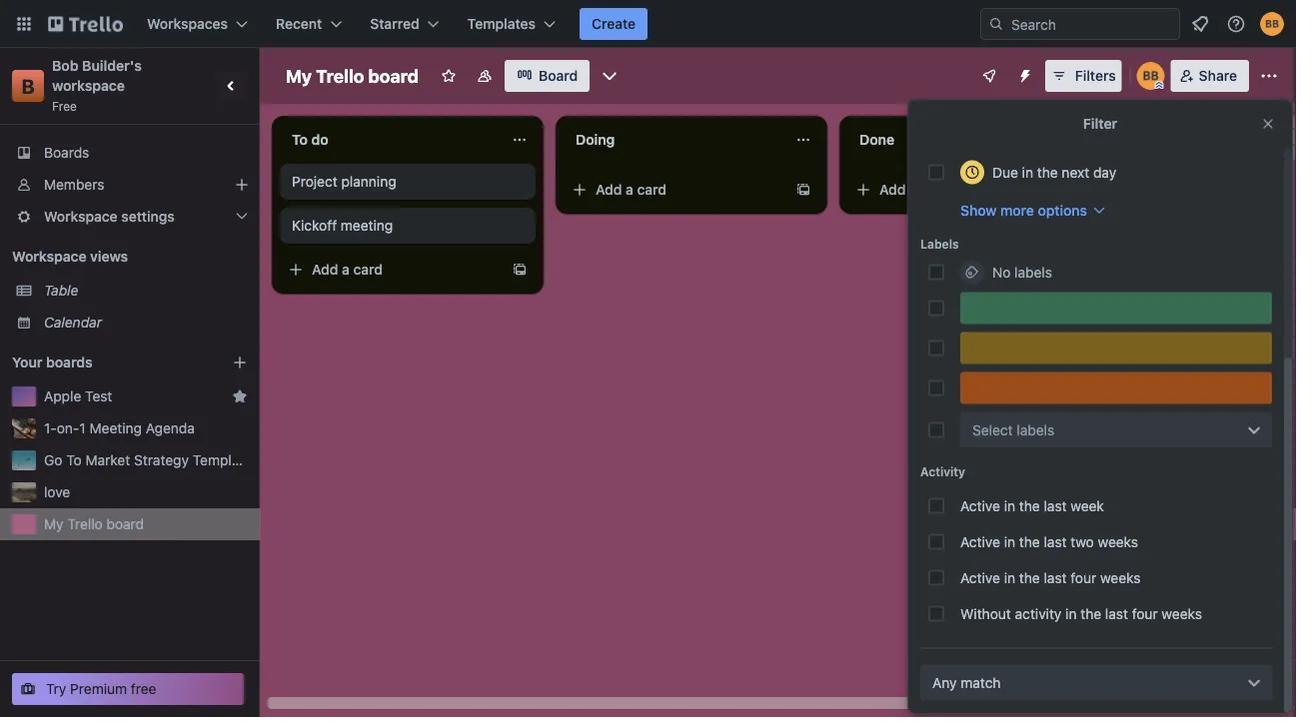 Task type: locate. For each thing, give the bounding box(es) containing it.
1 horizontal spatial to
[[292, 131, 308, 148]]

any match
[[933, 675, 1001, 692]]

last down the active in the last four weeks
[[1106, 606, 1129, 623]]

premium
[[70, 681, 127, 698]]

2 vertical spatial active
[[961, 570, 1001, 587]]

in up active in the last two weeks
[[1004, 498, 1016, 515]]

the for week
[[1019, 498, 1040, 515]]

the up activity
[[1019, 570, 1040, 587]]

weeks for active in the last four weeks
[[1101, 570, 1141, 587]]

workspace inside dropdown button
[[44, 208, 118, 225]]

1 horizontal spatial board
[[368, 65, 419, 86]]

meeting
[[89, 420, 142, 437]]

1 horizontal spatial add a card
[[596, 181, 667, 198]]

workspace down members
[[44, 208, 118, 225]]

share
[[1199, 67, 1238, 84]]

labels for no labels
[[1015, 264, 1053, 281]]

2 horizontal spatial create from template… image
[[1080, 182, 1096, 198]]

0 vertical spatial weeks
[[1098, 534, 1139, 551]]

last left week
[[1044, 498, 1067, 515]]

active
[[961, 498, 1001, 515], [961, 534, 1001, 551], [961, 570, 1001, 587]]

add a card button
[[564, 174, 788, 206], [848, 174, 1072, 206], [280, 254, 504, 286]]

1 vertical spatial labels
[[1017, 422, 1055, 439]]

list
[[1245, 129, 1264, 146]]

test
[[85, 388, 112, 405]]

1 vertical spatial board
[[106, 516, 144, 533]]

match
[[961, 675, 1001, 692]]

active up without
[[961, 570, 1001, 587]]

0 vertical spatial to
[[292, 131, 308, 148]]

Board name text field
[[276, 60, 429, 92]]

search image
[[989, 16, 1005, 32]]

last
[[1044, 498, 1067, 515], [1044, 534, 1067, 551], [1044, 570, 1067, 587], [1106, 606, 1129, 623]]

a down doing text box
[[626, 181, 634, 198]]

in down active in the last week
[[1004, 534, 1016, 551]]

0 horizontal spatial add a card
[[312, 261, 383, 278]]

automation image
[[1009, 60, 1037, 88]]

2 horizontal spatial a
[[910, 181, 918, 198]]

workspace settings
[[44, 208, 175, 225]]

a down 'done' text field
[[910, 181, 918, 198]]

2 vertical spatial weeks
[[1162, 606, 1202, 623]]

2 horizontal spatial card
[[921, 181, 951, 198]]

1 horizontal spatial my trello board
[[286, 65, 419, 86]]

bob builder (bobbuilder40) image
[[1137, 62, 1165, 90]]

add inside button
[[1160, 129, 1186, 146]]

select labels
[[973, 422, 1055, 439]]

show more options button
[[961, 201, 1108, 221]]

add another list button
[[1124, 116, 1297, 160]]

1 horizontal spatial a
[[626, 181, 634, 198]]

card down 'done' text field
[[921, 181, 951, 198]]

add a card button down doing text box
[[564, 174, 788, 206]]

show
[[961, 202, 997, 219]]

close popover image
[[1261, 116, 1277, 132]]

1 active from the top
[[961, 498, 1001, 515]]

go to market strategy template link
[[44, 451, 252, 471]]

workspace navigation collapse icon image
[[218, 72, 246, 100]]

in right activity
[[1066, 606, 1077, 623]]

1
[[79, 420, 86, 437]]

create from template… image
[[796, 182, 812, 198], [1080, 182, 1096, 198], [512, 262, 528, 278]]

add a card button down 'done' text field
[[848, 174, 1072, 206]]

kickoff
[[292, 217, 337, 234]]

Done text field
[[848, 124, 1068, 156]]

0 vertical spatial my trello board
[[286, 65, 419, 86]]

0 horizontal spatial four
[[1071, 570, 1097, 587]]

add a card button for doing
[[564, 174, 788, 206]]

the right activity
[[1081, 606, 1102, 623]]

0 vertical spatial board
[[368, 65, 419, 86]]

next
[[1062, 164, 1090, 181]]

b link
[[12, 70, 44, 102]]

active in the last two weeks
[[961, 534, 1139, 551]]

the left next
[[1037, 164, 1058, 181]]

0 horizontal spatial trello
[[67, 516, 103, 533]]

four
[[1071, 570, 1097, 587], [1132, 606, 1158, 623]]

my trello board inside board name text field
[[286, 65, 419, 86]]

project planning link
[[292, 172, 524, 192]]

workspace
[[52, 77, 125, 94]]

add a card down doing at the left of the page
[[596, 181, 667, 198]]

1 vertical spatial trello
[[67, 516, 103, 533]]

1-on-1 meeting agenda link
[[44, 419, 248, 439]]

bob builder's workspace free
[[52, 57, 145, 113]]

1-on-1 meeting agenda
[[44, 420, 195, 437]]

active for active in the last two weeks
[[961, 534, 1001, 551]]

builder's
[[82, 57, 142, 74]]

add down done
[[880, 181, 906, 198]]

active in the last four weeks
[[961, 570, 1141, 587]]

board down the love link
[[106, 516, 144, 533]]

my down recent
[[286, 65, 312, 86]]

starred button
[[358, 8, 452, 40]]

bob builder's workspace link
[[52, 57, 145, 94]]

2 active from the top
[[961, 534, 1001, 551]]

card for done
[[921, 181, 951, 198]]

the
[[1037, 164, 1058, 181], [1019, 498, 1040, 515], [1019, 534, 1040, 551], [1019, 570, 1040, 587], [1081, 606, 1102, 623]]

the for two
[[1019, 534, 1040, 551]]

add a card for doing
[[596, 181, 667, 198]]

my down love at the bottom left of the page
[[44, 516, 64, 533]]

my trello board down love at the bottom left of the page
[[44, 516, 144, 533]]

a
[[626, 181, 634, 198], [910, 181, 918, 198], [342, 261, 350, 278]]

0 horizontal spatial board
[[106, 516, 144, 533]]

2 horizontal spatial add a card
[[880, 181, 951, 198]]

my inside board name text field
[[286, 65, 312, 86]]

your
[[12, 354, 42, 371]]

trello
[[316, 65, 364, 86], [67, 516, 103, 533]]

table
[[44, 282, 78, 299]]

a for done
[[910, 181, 918, 198]]

weeks
[[1098, 534, 1139, 551], [1101, 570, 1141, 587], [1162, 606, 1202, 623]]

members
[[44, 176, 104, 193]]

0 vertical spatial four
[[1071, 570, 1097, 587]]

planning
[[341, 173, 396, 190]]

in up without
[[1004, 570, 1016, 587]]

1 horizontal spatial trello
[[316, 65, 364, 86]]

add left "another"
[[1160, 129, 1186, 146]]

card down the meeting
[[353, 261, 383, 278]]

add down kickoff
[[312, 261, 338, 278]]

do
[[311, 131, 329, 148]]

love
[[44, 484, 70, 501]]

1 vertical spatial workspace
[[12, 248, 87, 265]]

meeting
[[341, 217, 393, 234]]

1 horizontal spatial create from template… image
[[796, 182, 812, 198]]

trello down recent popup button at the top of page
[[316, 65, 364, 86]]

starred
[[370, 15, 420, 32]]

workspace settings button
[[0, 201, 260, 233]]

0 vertical spatial my
[[286, 65, 312, 86]]

labels right select
[[1017, 422, 1055, 439]]

due in the next day
[[993, 164, 1117, 181]]

0 vertical spatial trello
[[316, 65, 364, 86]]

to
[[292, 131, 308, 148], [66, 452, 82, 469]]

1 horizontal spatial card
[[637, 181, 667, 198]]

board
[[368, 65, 419, 86], [106, 516, 144, 533]]

1 horizontal spatial my
[[286, 65, 312, 86]]

Doing text field
[[564, 124, 784, 156]]

weeks for active in the last two weeks
[[1098, 534, 1139, 551]]

in right "due"
[[1022, 164, 1034, 181]]

without activity in the last four weeks
[[961, 606, 1202, 623]]

workspace up table
[[12, 248, 87, 265]]

card down doing text box
[[637, 181, 667, 198]]

1 vertical spatial my trello board
[[44, 516, 144, 533]]

settings
[[121, 208, 175, 225]]

1 vertical spatial weeks
[[1101, 570, 1141, 587]]

active in the last week
[[961, 498, 1104, 515]]

workspace for workspace settings
[[44, 208, 118, 225]]

the down active in the last week
[[1019, 534, 1040, 551]]

last down active in the last two weeks
[[1044, 570, 1067, 587]]

active down active in the last week
[[961, 534, 1001, 551]]

0 vertical spatial active
[[961, 498, 1001, 515]]

0 horizontal spatial add a card button
[[280, 254, 504, 286]]

starred icon image
[[232, 389, 248, 405]]

1 vertical spatial to
[[66, 452, 82, 469]]

1 horizontal spatial four
[[1132, 606, 1158, 623]]

my trello board down the starred
[[286, 65, 419, 86]]

0 horizontal spatial my
[[44, 516, 64, 533]]

1 vertical spatial active
[[961, 534, 1001, 551]]

trello down love at the bottom left of the page
[[67, 516, 103, 533]]

week
[[1071, 498, 1104, 515]]

add a card down kickoff meeting at top left
[[312, 261, 383, 278]]

the up active in the last two weeks
[[1019, 498, 1040, 515]]

in for active in the last four weeks
[[1004, 570, 1016, 587]]

add a card up labels
[[880, 181, 951, 198]]

recent button
[[264, 8, 354, 40]]

in for due in the next day
[[1022, 164, 1034, 181]]

2 horizontal spatial add a card button
[[848, 174, 1072, 206]]

0 notifications image
[[1189, 12, 1213, 36]]

0 vertical spatial workspace
[[44, 208, 118, 225]]

project
[[292, 173, 338, 190]]

views
[[90, 248, 128, 265]]

0 vertical spatial labels
[[1015, 264, 1053, 281]]

add
[[1160, 129, 1186, 146], [596, 181, 622, 198], [880, 181, 906, 198], [312, 261, 338, 278]]

1 horizontal spatial add a card button
[[564, 174, 788, 206]]

calendar
[[44, 314, 102, 331]]

my trello board link
[[44, 515, 248, 535]]

add down doing at the left of the page
[[596, 181, 622, 198]]

active down 'activity'
[[961, 498, 1001, 515]]

color: orange, title: none element
[[961, 373, 1273, 405]]

to inside "text field"
[[292, 131, 308, 148]]

create from template… image for to do
[[512, 262, 528, 278]]

primary element
[[0, 0, 1297, 48]]

0 horizontal spatial a
[[342, 261, 350, 278]]

active for active in the last week
[[961, 498, 1001, 515]]

0 horizontal spatial create from template… image
[[512, 262, 528, 278]]

my trello board
[[286, 65, 419, 86], [44, 516, 144, 533]]

board down the starred
[[368, 65, 419, 86]]

a down kickoff meeting at top left
[[342, 261, 350, 278]]

labels right the no
[[1015, 264, 1053, 281]]

to right go
[[66, 452, 82, 469]]

add a card button down kickoff meeting link in the left top of the page
[[280, 254, 504, 286]]

add a card
[[596, 181, 667, 198], [880, 181, 951, 198], [312, 261, 383, 278]]

last left the two
[[1044, 534, 1067, 551]]

workspace
[[44, 208, 118, 225], [12, 248, 87, 265]]

0 horizontal spatial card
[[353, 261, 383, 278]]

to left the do
[[292, 131, 308, 148]]

3 active from the top
[[961, 570, 1001, 587]]

create from template… image for doing
[[796, 182, 812, 198]]



Task type: describe. For each thing, give the bounding box(es) containing it.
labels for select labels
[[1017, 422, 1055, 439]]

boards
[[44, 144, 89, 161]]

create
[[592, 15, 636, 32]]

workspaces
[[147, 15, 228, 32]]

labels
[[921, 238, 959, 252]]

kickoff meeting link
[[292, 216, 524, 236]]

1 vertical spatial four
[[1132, 606, 1158, 623]]

the for four
[[1019, 570, 1040, 587]]

kickoff meeting
[[292, 217, 393, 234]]

recent
[[276, 15, 322, 32]]

go
[[44, 452, 62, 469]]

calendar link
[[44, 313, 248, 333]]

activity
[[921, 466, 966, 480]]

0 horizontal spatial to
[[66, 452, 82, 469]]

love link
[[44, 483, 248, 503]]

agenda
[[146, 420, 195, 437]]

add a card button for to do
[[280, 254, 504, 286]]

boards link
[[0, 137, 260, 169]]

apple test
[[44, 388, 112, 405]]

no
[[993, 264, 1011, 281]]

without
[[961, 606, 1011, 623]]

active for active in the last four weeks
[[961, 570, 1001, 587]]

last for week
[[1044, 498, 1067, 515]]

filters button
[[1045, 60, 1122, 92]]

try premium free button
[[12, 674, 244, 706]]

show menu image
[[1260, 66, 1280, 86]]

add for doing
[[596, 181, 622, 198]]

to do
[[292, 131, 329, 148]]

the for day
[[1037, 164, 1058, 181]]

another
[[1190, 129, 1241, 146]]

color: yellow, title: none element
[[961, 333, 1273, 365]]

project planning
[[292, 173, 396, 190]]

on-
[[57, 420, 79, 437]]

b
[[21, 74, 35, 97]]

a for doing
[[626, 181, 634, 198]]

doing
[[576, 131, 615, 148]]

templates
[[468, 15, 536, 32]]

any
[[933, 675, 957, 692]]

options
[[1038, 202, 1088, 219]]

filters
[[1075, 67, 1116, 84]]

back to home image
[[48, 8, 123, 40]]

add a card for to do
[[312, 261, 383, 278]]

workspace visible image
[[477, 68, 493, 84]]

bob builder (bobbuilder40) image
[[1261, 12, 1285, 36]]

last for two
[[1044, 534, 1067, 551]]

two
[[1071, 534, 1094, 551]]

templates button
[[456, 8, 568, 40]]

board
[[539, 67, 578, 84]]

done
[[860, 131, 895, 148]]

board inside text field
[[368, 65, 419, 86]]

Search field
[[1005, 9, 1180, 39]]

color: green, title: none element
[[961, 293, 1273, 325]]

card for to do
[[353, 261, 383, 278]]

in for active in the last week
[[1004, 498, 1016, 515]]

your boards
[[12, 354, 93, 371]]

0 horizontal spatial my trello board
[[44, 516, 144, 533]]

add for done
[[880, 181, 906, 198]]

bob
[[52, 57, 78, 74]]

due
[[993, 164, 1019, 181]]

customize views image
[[600, 66, 620, 86]]

add another list
[[1160, 129, 1264, 146]]

trello inside board name text field
[[316, 65, 364, 86]]

workspace for workspace views
[[12, 248, 87, 265]]

boards
[[46, 354, 93, 371]]

try premium free
[[46, 681, 156, 698]]

a for to do
[[342, 261, 350, 278]]

star or unstar board image
[[441, 68, 457, 84]]

free
[[52, 99, 77, 113]]

1-
[[44, 420, 57, 437]]

market
[[85, 452, 130, 469]]

add for to do
[[312, 261, 338, 278]]

your boards with 5 items element
[[12, 351, 202, 375]]

template
[[193, 452, 252, 469]]

try
[[46, 681, 66, 698]]

create from template… image for done
[[1080, 182, 1096, 198]]

apple
[[44, 388, 81, 405]]

workspace views
[[12, 248, 128, 265]]

To do text field
[[280, 124, 500, 156]]

workspaces button
[[135, 8, 260, 40]]

more
[[1001, 202, 1034, 219]]

this member is an admin of this board. image
[[1155, 81, 1164, 90]]

add a card for done
[[880, 181, 951, 198]]

select
[[973, 422, 1013, 439]]

create button
[[580, 8, 648, 40]]

filter
[[1083, 115, 1118, 132]]

power ups image
[[981, 68, 997, 84]]

members link
[[0, 169, 260, 201]]

table link
[[44, 281, 248, 301]]

add board image
[[232, 355, 248, 371]]

add a card button for done
[[848, 174, 1072, 206]]

strategy
[[134, 452, 189, 469]]

open information menu image
[[1227, 14, 1247, 34]]

free
[[131, 681, 156, 698]]

apple test link
[[44, 387, 224, 407]]

go to market strategy template
[[44, 452, 252, 469]]

last for four
[[1044, 570, 1067, 587]]

card for doing
[[637, 181, 667, 198]]

show more options
[[961, 202, 1088, 219]]

in for active in the last two weeks
[[1004, 534, 1016, 551]]

board link
[[505, 60, 590, 92]]

1 vertical spatial my
[[44, 516, 64, 533]]

day
[[1094, 164, 1117, 181]]

share button
[[1171, 60, 1250, 92]]



Task type: vqa. For each thing, say whether or not it's contained in the screenshot.
a associated with To do
yes



